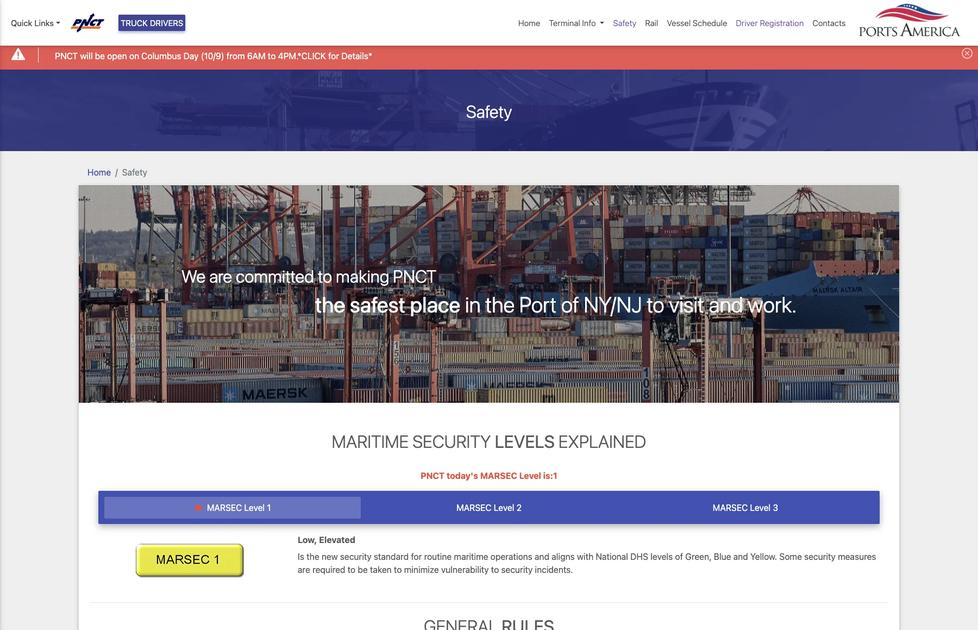 Task type: vqa. For each thing, say whether or not it's contained in the screenshot.
home Link to the left
yes



Task type: describe. For each thing, give the bounding box(es) containing it.
are inside is the new security standard for routine maritime operations and aligns with national dhs levels of green, blue and yellow. some security measures are required to be taken to minimize vulnerability to security incidents.
[[298, 565, 310, 575]]

columbus
[[142, 51, 181, 61]]

registration
[[761, 18, 805, 28]]

to down the standard
[[394, 565, 402, 575]]

marsec level 3
[[713, 503, 779, 513]]

pnct will be open on columbus day (10/9) from 6am to 4pm.*click for details* alert
[[0, 40, 979, 69]]

4pm.*click
[[278, 51, 326, 61]]

the down making
[[315, 291, 345, 317]]

rail
[[646, 18, 659, 28]]

terminal info
[[549, 18, 596, 28]]

1
[[267, 503, 271, 513]]

to left making
[[318, 266, 332, 287]]

level for marsec level 3
[[751, 503, 771, 513]]

truck drivers
[[121, 18, 183, 28]]

vulnerability
[[442, 565, 489, 575]]

pnct inside we are committed to making pnct the safest place in the port of ny/nj to visit and work.
[[393, 266, 437, 287]]

in
[[465, 291, 481, 317]]

drivers
[[150, 18, 183, 28]]

marsec level 3 link
[[618, 497, 874, 519]]

maritime security levels explained
[[332, 431, 647, 452]]

2
[[517, 503, 522, 513]]

terminal info link
[[545, 12, 609, 33]]

today's
[[447, 471, 479, 481]]

pnct today's marsec level is:1
[[421, 471, 558, 481]]

will
[[80, 51, 93, 61]]

required
[[313, 565, 346, 575]]

marsec level 2 link
[[361, 497, 618, 519]]

work.
[[749, 291, 797, 317]]

for inside alert
[[329, 51, 339, 61]]

pnct will be open on columbus day (10/9) from 6am to 4pm.*click for details* link
[[55, 49, 373, 62]]

marsec up marsec level 2 link at the bottom of the page
[[481, 471, 518, 481]]

vessel schedule link
[[663, 12, 732, 33]]

for inside is the new security standard for routine maritime operations and aligns with national dhs levels of green, blue and yellow. some security measures are required to be taken to minimize vulnerability to security incidents.
[[411, 552, 422, 562]]

driver
[[737, 18, 759, 28]]

info
[[583, 18, 596, 28]]

1 horizontal spatial security
[[502, 565, 533, 575]]

schedule
[[693, 18, 728, 28]]

be inside alert
[[95, 51, 105, 61]]

links
[[34, 18, 54, 28]]

pnct for pnct today's marsec level is:1
[[421, 471, 445, 481]]

truck drivers link
[[119, 15, 186, 31]]

open
[[107, 51, 127, 61]]

quick links
[[11, 18, 54, 28]]

with
[[577, 552, 594, 562]]

measures
[[839, 552, 877, 562]]

pnct will be open on columbus day (10/9) from 6am to 4pm.*click for details*
[[55, 51, 373, 61]]

minimize
[[404, 565, 439, 575]]

level for marsec level 2
[[494, 503, 515, 513]]

maritime
[[454, 552, 489, 562]]

terminal
[[549, 18, 581, 28]]

driver registration
[[737, 18, 805, 28]]

to right required
[[348, 565, 356, 575]]

of inside is the new security standard for routine maritime operations and aligns with national dhs levels of green, blue and yellow. some security measures are required to be taken to minimize vulnerability to security incidents.
[[676, 552, 684, 562]]

driver registration link
[[732, 12, 809, 33]]

2 vertical spatial safety
[[122, 167, 147, 177]]

security
[[413, 431, 491, 452]]

close image
[[963, 48, 973, 59]]

pnct for pnct will be open on columbus day (10/9) from 6am to 4pm.*click for details*
[[55, 51, 78, 61]]

2 horizontal spatial security
[[805, 552, 836, 562]]

marsec for marsec level 3
[[713, 503, 748, 513]]

1 horizontal spatial home link
[[514, 12, 545, 33]]



Task type: locate. For each thing, give the bounding box(es) containing it.
level left 2
[[494, 503, 515, 513]]

and
[[709, 291, 744, 317], [535, 552, 550, 562], [734, 552, 749, 562]]

2 vertical spatial pnct
[[421, 471, 445, 481]]

levels
[[495, 431, 555, 452], [651, 552, 673, 562]]

0 vertical spatial of
[[562, 291, 580, 317]]

security down elevated
[[340, 552, 372, 562]]

0 horizontal spatial home link
[[88, 167, 111, 177]]

1 vertical spatial of
[[676, 552, 684, 562]]

dhs
[[631, 552, 649, 562]]

home link
[[514, 12, 545, 33], [88, 167, 111, 177]]

2 horizontal spatial safety
[[614, 18, 637, 28]]

visit
[[670, 291, 705, 317]]

rail link
[[641, 12, 663, 33]]

pnct inside alert
[[55, 51, 78, 61]]

safety
[[614, 18, 637, 28], [466, 101, 512, 122], [122, 167, 147, 177]]

explained
[[559, 431, 647, 452]]

security
[[340, 552, 372, 562], [805, 552, 836, 562], [502, 565, 533, 575]]

marsec for marsec level 1
[[207, 503, 242, 513]]

marsec level 1
[[205, 503, 271, 513]]

ny/nj
[[584, 291, 643, 317]]

0 vertical spatial be
[[95, 51, 105, 61]]

be
[[95, 51, 105, 61], [358, 565, 368, 575]]

marsec
[[481, 471, 518, 481], [207, 503, 242, 513], [457, 503, 492, 513], [713, 503, 748, 513]]

are inside we are committed to making pnct the safest place in the port of ny/nj to visit and work.
[[209, 266, 232, 287]]

standard
[[374, 552, 409, 562]]

for up minimize
[[411, 552, 422, 562]]

home
[[519, 18, 541, 28], [88, 167, 111, 177]]

maritime
[[332, 431, 409, 452]]

1 vertical spatial safety
[[466, 101, 512, 122]]

0 horizontal spatial levels
[[495, 431, 555, 452]]

level
[[520, 471, 542, 481], [244, 503, 265, 513], [494, 503, 515, 513], [751, 503, 771, 513]]

marsec for marsec level 2
[[457, 503, 492, 513]]

level for marsec level 1
[[244, 503, 265, 513]]

level left 3
[[751, 503, 771, 513]]

be inside is the new security standard for routine maritime operations and aligns with national dhs levels of green, blue and yellow. some security measures are required to be taken to minimize vulnerability to security incidents.
[[358, 565, 368, 575]]

of
[[562, 291, 580, 317], [676, 552, 684, 562]]

committed
[[236, 266, 314, 287]]

1 vertical spatial for
[[411, 552, 422, 562]]

0 vertical spatial home
[[519, 18, 541, 28]]

the right is on the bottom left of the page
[[307, 552, 320, 562]]

and right blue
[[734, 552, 749, 562]]

1 vertical spatial pnct
[[393, 266, 437, 287]]

vessel
[[667, 18, 691, 28]]

contacts link
[[809, 12, 851, 33]]

port
[[520, 291, 557, 317]]

place
[[410, 291, 461, 317]]

level left is:1
[[520, 471, 542, 481]]

on
[[129, 51, 139, 61]]

quick links link
[[11, 17, 60, 29]]

of inside we are committed to making pnct the safest place in the port of ny/nj to visit and work.
[[562, 291, 580, 317]]

marsec level 1 link
[[105, 497, 361, 519]]

is
[[298, 552, 305, 562]]

tab list
[[98, 491, 880, 524]]

for
[[329, 51, 339, 61], [411, 552, 422, 562]]

0 vertical spatial safety
[[614, 18, 637, 28]]

0 horizontal spatial security
[[340, 552, 372, 562]]

from
[[227, 51, 245, 61]]

to left visit at the right of page
[[647, 291, 665, 317]]

1 horizontal spatial be
[[358, 565, 368, 575]]

contacts
[[813, 18, 846, 28]]

green,
[[686, 552, 712, 562]]

0 vertical spatial for
[[329, 51, 339, 61]]

tab list containing marsec level 1
[[98, 491, 880, 524]]

elevated
[[319, 535, 356, 545]]

to right 6am
[[268, 51, 276, 61]]

low, elevated
[[298, 535, 356, 545]]

and right visit at the right of page
[[709, 291, 744, 317]]

0 horizontal spatial for
[[329, 51, 339, 61]]

pnct left will
[[55, 51, 78, 61]]

security right "some"
[[805, 552, 836, 562]]

new
[[322, 552, 338, 562]]

we are committed to making pnct the safest place in the port of ny/nj to visit and work.
[[182, 266, 797, 317]]

1 horizontal spatial safety
[[466, 101, 512, 122]]

marsec left 3
[[713, 503, 748, 513]]

operations
[[491, 552, 533, 562]]

of right port
[[562, 291, 580, 317]]

1 vertical spatial home
[[88, 167, 111, 177]]

0 horizontal spatial safety
[[122, 167, 147, 177]]

(10/9)
[[201, 51, 224, 61]]

pnct left today's
[[421, 471, 445, 481]]

are
[[209, 266, 232, 287], [298, 565, 310, 575]]

the inside is the new security standard for routine maritime operations and aligns with national dhs levels of green, blue and yellow. some security measures are required to be taken to minimize vulnerability to security incidents.
[[307, 552, 320, 562]]

safety link
[[609, 12, 641, 33]]

are down is on the bottom left of the page
[[298, 565, 310, 575]]

is:1
[[544, 471, 558, 481]]

details*
[[342, 51, 373, 61]]

blue
[[714, 552, 732, 562]]

1 horizontal spatial for
[[411, 552, 422, 562]]

1 vertical spatial levels
[[651, 552, 673, 562]]

yellow.
[[751, 552, 778, 562]]

is the new security standard for routine maritime operations and aligns with national dhs levels of green, blue and yellow. some security measures are required to be taken to minimize vulnerability to security incidents.
[[298, 552, 877, 575]]

quick
[[11, 18, 32, 28]]

marsec level 2
[[457, 503, 522, 513]]

0 horizontal spatial home
[[88, 167, 111, 177]]

1 vertical spatial home link
[[88, 167, 111, 177]]

levels right dhs
[[651, 552, 673, 562]]

levels up is:1
[[495, 431, 555, 452]]

some
[[780, 552, 803, 562]]

0 horizontal spatial be
[[95, 51, 105, 61]]

day
[[184, 51, 199, 61]]

the right the in
[[486, 291, 515, 317]]

of left green,
[[676, 552, 684, 562]]

vessel schedule
[[667, 18, 728, 28]]

for left 'details*'
[[329, 51, 339, 61]]

0 vertical spatial pnct
[[55, 51, 78, 61]]

0 horizontal spatial of
[[562, 291, 580, 317]]

security down operations
[[502, 565, 533, 575]]

3
[[774, 503, 779, 513]]

taken
[[370, 565, 392, 575]]

pnct
[[55, 51, 78, 61], [393, 266, 437, 287], [421, 471, 445, 481]]

we
[[182, 266, 206, 287]]

1 vertical spatial be
[[358, 565, 368, 575]]

incidents.
[[535, 565, 574, 575]]

1 horizontal spatial of
[[676, 552, 684, 562]]

national
[[596, 552, 629, 562]]

be right will
[[95, 51, 105, 61]]

and inside we are committed to making pnct the safest place in the port of ny/nj to visit and work.
[[709, 291, 744, 317]]

to down operations
[[491, 565, 499, 575]]

0 vertical spatial levels
[[495, 431, 555, 452]]

1 horizontal spatial are
[[298, 565, 310, 575]]

1 horizontal spatial levels
[[651, 552, 673, 562]]

are right we
[[209, 266, 232, 287]]

truck
[[121, 18, 148, 28]]

be left taken on the bottom left of the page
[[358, 565, 368, 575]]

the
[[315, 291, 345, 317], [486, 291, 515, 317], [307, 552, 320, 562]]

making
[[336, 266, 390, 287]]

and up incidents.
[[535, 552, 550, 562]]

levels inside is the new security standard for routine maritime operations and aligns with national dhs levels of green, blue and yellow. some security measures are required to be taken to minimize vulnerability to security incidents.
[[651, 552, 673, 562]]

to inside alert
[[268, 51, 276, 61]]

1 horizontal spatial home
[[519, 18, 541, 28]]

safest
[[350, 291, 406, 317]]

marsec down today's
[[457, 503, 492, 513]]

low,
[[298, 535, 317, 545]]

0 vertical spatial are
[[209, 266, 232, 287]]

0 horizontal spatial are
[[209, 266, 232, 287]]

to
[[268, 51, 276, 61], [318, 266, 332, 287], [647, 291, 665, 317], [348, 565, 356, 575], [394, 565, 402, 575], [491, 565, 499, 575]]

pnct up place
[[393, 266, 437, 287]]

6am
[[247, 51, 266, 61]]

0 vertical spatial home link
[[514, 12, 545, 33]]

level left 1
[[244, 503, 265, 513]]

marsec left 1
[[207, 503, 242, 513]]

aligns
[[552, 552, 575, 562]]

1 vertical spatial are
[[298, 565, 310, 575]]

routine
[[424, 552, 452, 562]]



